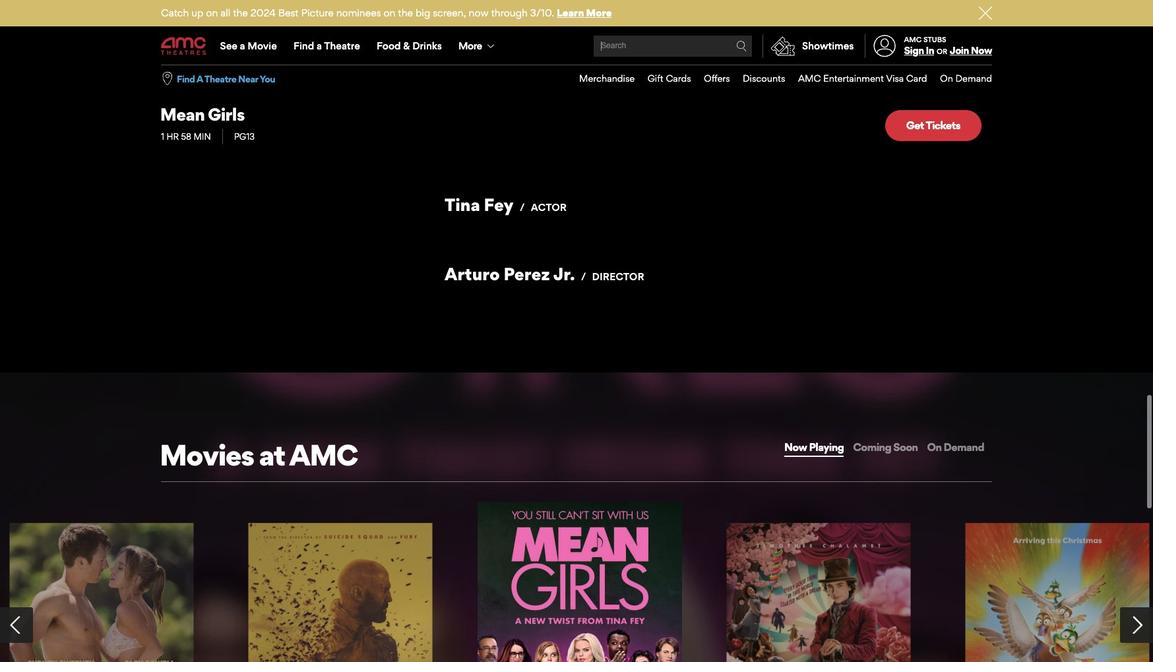 Task type: locate. For each thing, give the bounding box(es) containing it.
2 the from the left
[[398, 7, 413, 19]]

on demand right soon
[[927, 441, 984, 454]]

amc
[[904, 35, 922, 44], [798, 73, 821, 84], [289, 437, 357, 473]]

find inside button
[[177, 73, 195, 84]]

coming
[[853, 441, 891, 454]]

now inside amc stubs sign in or join now
[[971, 44, 992, 57]]

amc logo image
[[161, 37, 207, 55], [161, 37, 207, 55]]

1 vertical spatial menu
[[566, 65, 992, 92]]

director
[[592, 270, 644, 283]]

0 vertical spatial now
[[971, 44, 992, 57]]

on inside button
[[927, 441, 942, 454]]

submit search icon image
[[736, 41, 747, 51]]

menu
[[161, 28, 992, 65], [566, 65, 992, 92]]

jenna fischer
[[445, 55, 560, 76]]

0 vertical spatial amc
[[904, 35, 922, 44]]

demand inside on demand button
[[944, 441, 984, 454]]

actor down learn more link
[[577, 63, 613, 75]]

sign
[[904, 44, 924, 57]]

food
[[377, 40, 401, 52]]

demand
[[956, 73, 992, 84], [944, 441, 984, 454]]

1 vertical spatial theatre
[[204, 73, 236, 84]]

more button
[[450, 28, 506, 65]]

more up jenna
[[459, 40, 482, 52]]

1 horizontal spatial actor
[[577, 63, 613, 75]]

the
[[233, 7, 248, 19], [398, 7, 413, 19]]

1 vertical spatial demand
[[944, 441, 984, 454]]

amc down 'showtimes' link
[[798, 73, 821, 84]]

near
[[238, 73, 258, 84]]

find
[[294, 40, 314, 52], [177, 73, 195, 84]]

amc inside amc stubs sign in or join now
[[904, 35, 922, 44]]

more
[[586, 7, 612, 19], [459, 40, 482, 52]]

gift
[[648, 73, 664, 84]]

join
[[950, 44, 969, 57]]

playing
[[809, 441, 844, 454]]

tina fey
[[445, 194, 514, 215]]

1 horizontal spatial the
[[398, 7, 413, 19]]

1 vertical spatial amc
[[798, 73, 821, 84]]

entertainment
[[823, 73, 884, 84]]

1 vertical spatial find
[[177, 73, 195, 84]]

on demand
[[940, 73, 992, 84], [927, 441, 984, 454]]

nominees
[[336, 7, 381, 19]]

actor right fey on the left of the page
[[531, 201, 567, 214]]

1 horizontal spatial find
[[294, 40, 314, 52]]

demand inside on demand link
[[956, 73, 992, 84]]

0 vertical spatial theatre
[[324, 40, 360, 52]]

0 horizontal spatial the
[[233, 7, 248, 19]]

food & drinks
[[377, 40, 442, 52]]

amc entertainment visa card
[[798, 73, 927, 84]]

1 vertical spatial now
[[784, 441, 807, 454]]

0 horizontal spatial theatre
[[204, 73, 236, 84]]

catch
[[161, 7, 189, 19]]

fey
[[484, 194, 514, 215]]

2 on from the left
[[384, 7, 396, 19]]

find down picture
[[294, 40, 314, 52]]

movie poster for the beekeeper image
[[249, 523, 433, 662]]

more inside button
[[459, 40, 482, 52]]

0 vertical spatial on
[[940, 73, 953, 84]]

theatre
[[324, 40, 360, 52], [204, 73, 236, 84]]

get
[[906, 119, 924, 132]]

on demand down join now button at top
[[940, 73, 992, 84]]

learn more link
[[557, 7, 612, 19]]

1 vertical spatial actor
[[531, 201, 567, 214]]

on
[[940, 73, 953, 84], [927, 441, 942, 454]]

now right the join
[[971, 44, 992, 57]]

1 horizontal spatial now
[[971, 44, 992, 57]]

cards
[[666, 73, 691, 84]]

movies
[[160, 437, 254, 473]]

now
[[469, 7, 489, 19]]

0 horizontal spatial now
[[784, 441, 807, 454]]

more right 'learn'
[[586, 7, 612, 19]]

showtimes image
[[763, 34, 802, 58]]

0 vertical spatial on demand
[[940, 73, 992, 84]]

1 a from the left
[[240, 40, 245, 52]]

amc right at
[[289, 437, 357, 473]]

2 a from the left
[[317, 40, 322, 52]]

0 horizontal spatial more
[[459, 40, 482, 52]]

0 horizontal spatial on
[[206, 7, 218, 19]]

on right nominees
[[384, 7, 396, 19]]

actor for tina fey
[[531, 201, 567, 214]]

2 vertical spatial amc
[[289, 437, 357, 473]]

0 horizontal spatial find
[[177, 73, 195, 84]]

a down picture
[[317, 40, 322, 52]]

amc stubs sign in or join now
[[904, 35, 992, 57]]

theatre inside find a theatre link
[[324, 40, 360, 52]]

1 the from the left
[[233, 7, 248, 19]]

get tickets
[[906, 119, 961, 132]]

a right see
[[240, 40, 245, 52]]

2024
[[251, 7, 276, 19]]

movie poster for migration image
[[966, 523, 1150, 662]]

1 vertical spatial more
[[459, 40, 482, 52]]

0 vertical spatial demand
[[956, 73, 992, 84]]

now
[[971, 44, 992, 57], [784, 441, 807, 454]]

soon
[[894, 441, 918, 454]]

theatre right the "a"
[[204, 73, 236, 84]]

0 vertical spatial more
[[586, 7, 612, 19]]

close this dialog image
[[1130, 637, 1143, 650]]

on demand button
[[926, 439, 986, 456]]

1
[[161, 131, 164, 142]]

search the AMC website text field
[[599, 41, 736, 51]]

fischer
[[499, 55, 560, 76]]

hr
[[167, 131, 179, 142]]

1 hr 58 min
[[161, 131, 211, 142]]

2 horizontal spatial amc
[[904, 35, 922, 44]]

0 horizontal spatial actor
[[531, 201, 567, 214]]

see a movie link
[[212, 28, 285, 65]]

1 vertical spatial on demand
[[927, 441, 984, 454]]

find left the "a"
[[177, 73, 195, 84]]

menu down 'learn'
[[161, 28, 992, 65]]

demand for on demand button
[[944, 441, 984, 454]]

demand down join now button at top
[[956, 73, 992, 84]]

1 horizontal spatial a
[[317, 40, 322, 52]]

on right soon
[[927, 441, 942, 454]]

1 horizontal spatial amc
[[798, 73, 821, 84]]

girls
[[208, 104, 245, 125]]

on down or at the right of the page
[[940, 73, 953, 84]]

now left playing at the bottom right of the page
[[784, 441, 807, 454]]

0 vertical spatial find
[[294, 40, 314, 52]]

visa
[[886, 73, 904, 84]]

amc up sign
[[904, 35, 922, 44]]

a
[[240, 40, 245, 52], [317, 40, 322, 52]]

actor for jenna fischer
[[577, 63, 613, 75]]

the right all
[[233, 7, 248, 19]]

the left big
[[398, 7, 413, 19]]

&
[[403, 40, 410, 52]]

on
[[206, 7, 218, 19], [384, 7, 396, 19]]

1 horizontal spatial on
[[384, 7, 396, 19]]

demand right soon
[[944, 441, 984, 454]]

at
[[259, 437, 285, 473]]

on left all
[[206, 7, 218, 19]]

0 vertical spatial actor
[[577, 63, 613, 75]]

menu down showtimes image
[[566, 65, 992, 92]]

coming soon
[[853, 441, 918, 454]]

movie poster for wonka image
[[727, 523, 911, 662]]

showtimes link
[[763, 34, 854, 58]]

0 vertical spatial menu
[[161, 28, 992, 65]]

on for on demand button
[[927, 441, 942, 454]]

on demand inside button
[[927, 441, 984, 454]]

theatre inside find a theatre near you button
[[204, 73, 236, 84]]

amc for sign
[[904, 35, 922, 44]]

movie poster for mean girls image
[[477, 502, 682, 662]]

food & drinks link
[[368, 28, 450, 65]]

pg13
[[234, 131, 255, 142]]

0 horizontal spatial a
[[240, 40, 245, 52]]

merchandise link
[[566, 65, 635, 92]]

showtimes
[[802, 40, 854, 52]]

1 vertical spatial on
[[927, 441, 942, 454]]

0 horizontal spatial amc
[[289, 437, 357, 473]]

all
[[220, 7, 230, 19]]

now inside button
[[784, 441, 807, 454]]

1 horizontal spatial theatre
[[324, 40, 360, 52]]

mean girls
[[160, 104, 245, 125]]

theatre down nominees
[[324, 40, 360, 52]]



Task type: describe. For each thing, give the bounding box(es) containing it.
stubs
[[924, 35, 947, 44]]

menu containing merchandise
[[566, 65, 992, 92]]

picture
[[301, 7, 334, 19]]

demand for on demand link
[[956, 73, 992, 84]]

big
[[416, 7, 430, 19]]

1 on from the left
[[206, 7, 218, 19]]

3/10.
[[530, 7, 554, 19]]

see
[[220, 40, 237, 52]]

or
[[937, 47, 947, 56]]

merchandise
[[579, 73, 635, 84]]

sign in button
[[904, 44, 934, 57]]

tina
[[445, 194, 480, 215]]

gift cards link
[[635, 65, 691, 92]]

theatre for a
[[204, 73, 236, 84]]

find a theatre
[[294, 40, 360, 52]]

movie
[[248, 40, 277, 52]]

on demand link
[[927, 65, 992, 92]]

movie poster for anyone but you image
[[9, 523, 193, 662]]

jr.
[[553, 263, 575, 284]]

find a theatre link
[[285, 28, 368, 65]]

find for find a theatre near you
[[177, 73, 195, 84]]

user profile image
[[866, 35, 903, 57]]

offers
[[704, 73, 730, 84]]

in
[[926, 44, 934, 57]]

mean
[[160, 104, 205, 125]]

card
[[906, 73, 927, 84]]

find a theatre near you
[[177, 73, 275, 84]]

join now button
[[950, 44, 992, 57]]

catch up on all the 2024 best picture nominees on the big screen, now through 3/10. learn more
[[161, 7, 612, 19]]

1 horizontal spatial more
[[586, 7, 612, 19]]

menu containing more
[[161, 28, 992, 65]]

tickets
[[926, 119, 961, 132]]

jenna
[[445, 55, 495, 76]]

through
[[491, 7, 528, 19]]

arturo perez jr.
[[445, 263, 575, 284]]

theatre for a
[[324, 40, 360, 52]]

best
[[278, 7, 299, 19]]

discounts
[[743, 73, 785, 84]]

coming soon button
[[852, 439, 919, 456]]

on demand for on demand link
[[940, 73, 992, 84]]

arturo
[[445, 263, 500, 284]]

perez
[[504, 263, 550, 284]]

now playing
[[784, 441, 844, 454]]

a
[[197, 73, 203, 84]]

learn
[[557, 7, 584, 19]]

drinks
[[412, 40, 442, 52]]

min
[[194, 131, 211, 142]]

find for find a theatre
[[294, 40, 314, 52]]

offers link
[[691, 65, 730, 92]]

movies at amc
[[160, 437, 357, 473]]

gift cards
[[648, 73, 691, 84]]

a for movie
[[240, 40, 245, 52]]

amc for visa
[[798, 73, 821, 84]]

on demand for on demand button
[[927, 441, 984, 454]]

now playing button
[[783, 439, 845, 456]]

58
[[181, 131, 191, 142]]

find a theatre near you button
[[177, 72, 275, 85]]

sign in or join amc stubs element
[[865, 28, 992, 65]]

get tickets link
[[885, 110, 982, 141]]

amc entertainment visa card link
[[785, 65, 927, 92]]

see a movie
[[220, 40, 277, 52]]

you
[[260, 73, 275, 84]]

screen,
[[433, 7, 466, 19]]

up
[[191, 7, 203, 19]]

on for on demand link
[[940, 73, 953, 84]]

discounts link
[[730, 65, 785, 92]]

a for theatre
[[317, 40, 322, 52]]



Task type: vqa. For each thing, say whether or not it's contained in the screenshot.
Submit Search Icon
yes



